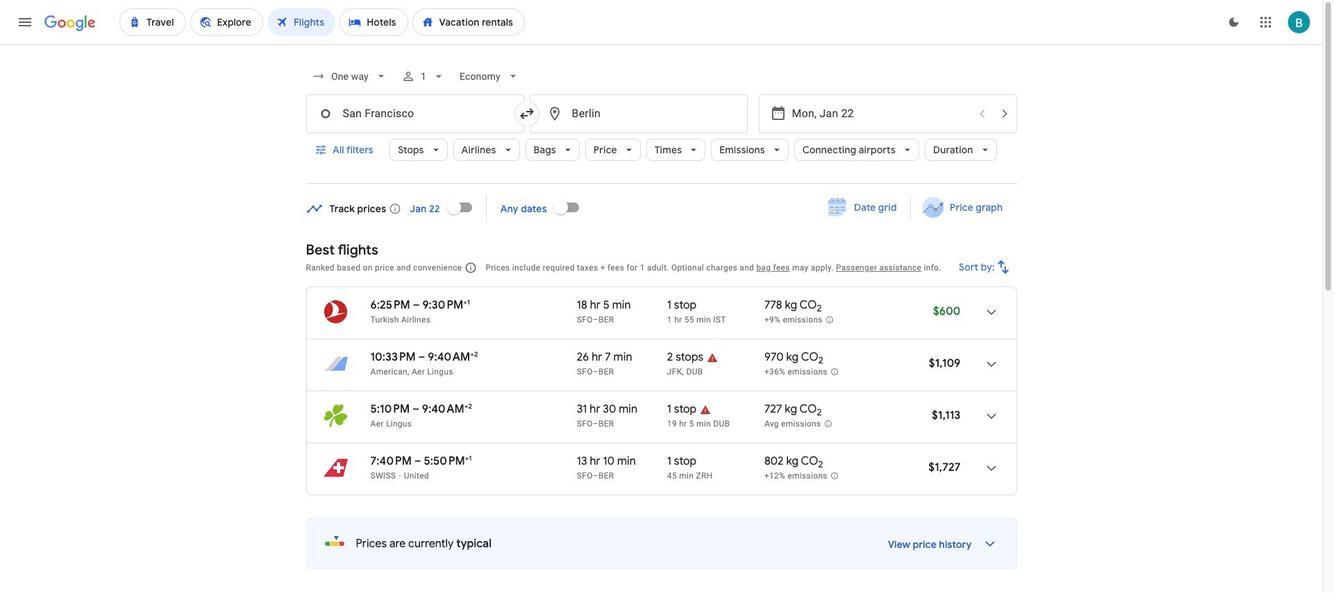 Task type: locate. For each thing, give the bounding box(es) containing it.
find the best price region
[[306, 191, 1017, 231]]

3 1 stop flight. element from the top
[[667, 455, 697, 471]]

total duration 18 hr 5 min. element
[[577, 299, 667, 315]]

1 vertical spatial 1 stop flight. element
[[667, 403, 697, 419]]

learn more about tracked prices image
[[389, 202, 402, 215]]

total duration 26 hr 7 min. element
[[577, 351, 667, 367]]

2 vertical spatial 1 stop flight. element
[[667, 455, 697, 471]]

arrival time: 9:40 am on  wednesday, january 24. text field down arrival time: 9:30 pm on  tuesday, january 23. text field
[[428, 350, 478, 365]]

None search field
[[306, 60, 1017, 184]]

1 stop flight. element for total duration 13 hr 10 min. element
[[667, 455, 697, 471]]

None field
[[306, 64, 393, 89], [454, 64, 526, 89], [306, 64, 393, 89], [454, 64, 526, 89]]

arrival time: 9:40 am on  wednesday, january 24. text field for leaves san francisco international airport (sfo) at 10:33 pm on monday, january 22 and arrives at berlin brandenburg airport at 9:40 am on wednesday, january 24. element
[[428, 350, 478, 365]]

leaves san francisco international airport (sfo) at 7:40 pm on monday, january 22 and arrives at berlin brandenburg airport at 5:50 pm on tuesday, january 23. element
[[371, 454, 472, 469]]

1109 US dollars text field
[[929, 357, 961, 371]]

1727 US dollars text field
[[929, 461, 961, 475]]

flight details. leaves san francisco international airport (sfo) at 6:25 pm on monday, january 22 and arrives at berlin brandenburg airport at 9:30 pm on tuesday, january 23. image
[[975, 296, 1008, 329]]

1 1 stop flight. element from the top
[[667, 299, 697, 315]]

Arrival time: 9:40 AM on  Wednesday, January 24. text field
[[428, 350, 478, 365], [422, 402, 472, 417]]

Departure time: 10:33 PM. text field
[[371, 351, 416, 365]]

1 stop flight. element
[[667, 299, 697, 315], [667, 403, 697, 419], [667, 455, 697, 471]]

1113 US dollars text field
[[932, 409, 961, 423]]

arrival time: 9:40 am on  wednesday, january 24. text field up arrival time: 5:50 pm on  tuesday, january 23. text field
[[422, 402, 472, 417]]

Arrival time: 5:50 PM on  Tuesday, January 23. text field
[[424, 454, 472, 469]]

600 US dollars text field
[[933, 305, 961, 319]]

main content
[[306, 191, 1017, 594]]

arrival time: 9:40 am on  wednesday, january 24. text field for 'leaves san francisco international airport (sfo) at 5:10 pm on monday, january 22 and arrives at berlin brandenburg airport at 9:40 am on wednesday, january 24.' element
[[422, 402, 472, 417]]

1 vertical spatial arrival time: 9:40 am on  wednesday, january 24. text field
[[422, 402, 472, 417]]

None text field
[[306, 94, 524, 133]]

0 vertical spatial 1 stop flight. element
[[667, 299, 697, 315]]

None text field
[[530, 94, 748, 133]]

Departure time: 7:40 PM. text field
[[371, 455, 412, 469]]

0 vertical spatial arrival time: 9:40 am on  wednesday, january 24. text field
[[428, 350, 478, 365]]



Task type: vqa. For each thing, say whether or not it's contained in the screenshot.
Thu, Apr 18 element
no



Task type: describe. For each thing, give the bounding box(es) containing it.
flight details. leaves san francisco international airport (sfo) at 7:40 pm on monday, january 22 and arrives at berlin brandenburg airport at 5:50 pm on tuesday, january 23. image
[[975, 452, 1008, 485]]

Departure text field
[[792, 95, 970, 133]]

1 stop flight. element for total duration 18 hr 5 min. element
[[667, 299, 697, 315]]

change appearance image
[[1218, 6, 1251, 39]]

flight details. leaves san francisco international airport (sfo) at 5:10 pm on monday, january 22 and arrives at berlin brandenburg airport at 9:40 am on wednesday, january 24. image
[[975, 400, 1008, 433]]

leaves san francisco international airport (sfo) at 5:10 pm on monday, january 22 and arrives at berlin brandenburg airport at 9:40 am on wednesday, january 24. element
[[371, 402, 472, 417]]

2 1 stop flight. element from the top
[[667, 403, 697, 419]]

2 stops flight. element
[[667, 351, 704, 367]]

layover (1 of 2) is a 9 hr 50 min layover at john f. kennedy international airport in new york. layover (2 of 2) is a 1 hr 55 min overnight layover at dublin airport in dublin. element
[[667, 367, 758, 378]]

flight details. leaves san francisco international airport (sfo) at 10:33 pm on monday, january 22 and arrives at berlin brandenburg airport at 9:40 am on wednesday, january 24. image
[[975, 348, 1008, 381]]

Arrival time: 9:30 PM on  Tuesday, January 23. text field
[[423, 298, 470, 313]]

Departure time: 6:25 PM. text field
[[371, 299, 410, 313]]

learn more about ranking image
[[465, 262, 477, 274]]

main menu image
[[17, 14, 33, 31]]

Departure time: 5:10 PM. text field
[[371, 403, 410, 417]]

swap origin and destination. image
[[518, 106, 535, 122]]

loading results progress bar
[[0, 44, 1323, 47]]

total duration 31 hr 30 min. element
[[577, 403, 667, 419]]

leaves san francisco international airport (sfo) at 6:25 pm on monday, january 22 and arrives at berlin brandenburg airport at 9:30 pm on tuesday, january 23. element
[[371, 298, 470, 313]]

leaves san francisco international airport (sfo) at 10:33 pm on monday, january 22 and arrives at berlin brandenburg airport at 9:40 am on wednesday, january 24. element
[[371, 350, 478, 365]]

total duration 13 hr 10 min. element
[[577, 455, 667, 471]]



